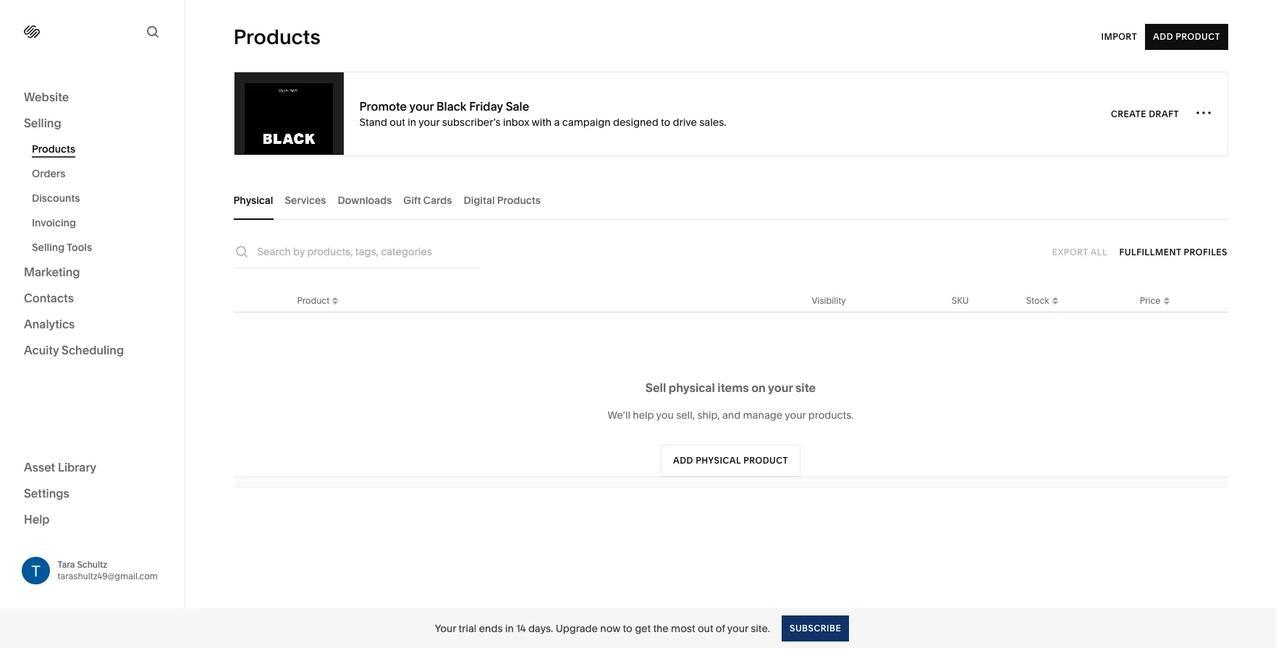 Task type: vqa. For each thing, say whether or not it's contained in the screenshot.
Banner
no



Task type: describe. For each thing, give the bounding box(es) containing it.
your
[[435, 622, 456, 635]]

a
[[554, 115, 560, 129]]

your right of
[[728, 622, 749, 635]]

sale
[[506, 99, 530, 113]]

subscriber's
[[442, 115, 501, 129]]

Search by products, tags, categories field
[[257, 244, 480, 260]]

add physical product button
[[661, 445, 801, 477]]

now
[[601, 622, 621, 635]]

scheduling
[[62, 343, 124, 358]]

tab list containing physical
[[234, 180, 1228, 220]]

create draft button
[[1112, 101, 1180, 127]]

orders
[[32, 167, 65, 180]]

get
[[635, 622, 651, 635]]

add for add physical product
[[673, 455, 694, 466]]

help
[[633, 409, 654, 422]]

selling link
[[24, 115, 161, 133]]

acuity scheduling
[[24, 343, 124, 358]]

gift cards
[[404, 194, 452, 207]]

fulfillment profiles button
[[1120, 239, 1228, 265]]

1 horizontal spatial products
[[234, 25, 321, 49]]

tara schultz tarashultz49@gmail.com
[[58, 560, 158, 582]]

add product button
[[1145, 24, 1228, 50]]

designed
[[613, 115, 659, 129]]

marketing link
[[24, 264, 161, 282]]

discounts
[[32, 192, 80, 205]]

0 horizontal spatial to
[[623, 622, 633, 635]]

stand
[[360, 115, 387, 129]]

ship,
[[698, 409, 720, 422]]

sku
[[952, 295, 969, 306]]

import button
[[1101, 24, 1137, 50]]

website
[[24, 90, 69, 104]]

sell,
[[676, 409, 695, 422]]

digital
[[464, 194, 495, 207]]

cards
[[424, 194, 452, 207]]

and
[[723, 409, 741, 422]]

14
[[516, 622, 526, 635]]

invoicing
[[32, 217, 76, 230]]

on
[[752, 381, 766, 395]]

promote
[[360, 99, 407, 113]]

promote your black friday sale stand out in your subscriber's inbox with a campaign designed to drive sales.
[[360, 99, 727, 129]]

trial
[[459, 622, 477, 635]]

your left black on the top of the page
[[410, 99, 434, 113]]

downloads button
[[338, 180, 392, 220]]

sell
[[646, 381, 666, 395]]

help link
[[24, 512, 50, 528]]

physical
[[234, 194, 273, 207]]

export all
[[1053, 247, 1108, 257]]

campaign
[[563, 115, 611, 129]]

physical for add
[[696, 455, 741, 466]]

product inside button
[[1176, 31, 1221, 42]]

sell physical items on your site
[[646, 381, 816, 395]]

all
[[1091, 247, 1108, 257]]

products link
[[32, 137, 169, 161]]

tara
[[58, 560, 75, 570]]

digital products button
[[464, 180, 541, 220]]

gift
[[404, 194, 421, 207]]

your down site
[[785, 409, 806, 422]]

create
[[1112, 108, 1147, 119]]

1 horizontal spatial out
[[698, 622, 714, 635]]

selling tools link
[[32, 235, 169, 260]]

you
[[656, 409, 674, 422]]

of
[[716, 622, 725, 635]]

we'll
[[608, 409, 631, 422]]

sales.
[[700, 115, 727, 129]]

digital products
[[464, 194, 541, 207]]

draft
[[1150, 108, 1180, 119]]

to inside promote your black friday sale stand out in your subscriber's inbox with a campaign designed to drive sales.
[[661, 115, 671, 129]]

acuity
[[24, 343, 59, 358]]

profiles
[[1185, 247, 1228, 257]]

selling for selling tools
[[32, 241, 65, 254]]



Task type: locate. For each thing, give the bounding box(es) containing it.
products.
[[809, 409, 854, 422]]

stock
[[1027, 295, 1050, 306]]

contacts link
[[24, 290, 161, 308]]

tarashultz49@gmail.com
[[58, 571, 158, 582]]

orders link
[[32, 161, 169, 186]]

your right on
[[768, 381, 793, 395]]

help
[[24, 512, 50, 527]]

selling inside selling tools 'link'
[[32, 241, 65, 254]]

0 vertical spatial product
[[1176, 31, 1221, 42]]

physical up sell,
[[669, 381, 715, 395]]

downloads
[[338, 194, 392, 207]]

your
[[410, 99, 434, 113], [419, 115, 440, 129], [768, 381, 793, 395], [785, 409, 806, 422], [728, 622, 749, 635]]

1 horizontal spatial in
[[505, 622, 514, 635]]

0 horizontal spatial out
[[390, 115, 405, 129]]

out left of
[[698, 622, 714, 635]]

selling for selling
[[24, 116, 61, 130]]

1 horizontal spatial product
[[1176, 31, 1221, 42]]

subscribe button
[[782, 616, 850, 642]]

0 horizontal spatial in
[[408, 115, 416, 129]]

selling
[[24, 116, 61, 130], [32, 241, 65, 254]]

selling inside selling link
[[24, 116, 61, 130]]

to left drive
[[661, 115, 671, 129]]

physical for sell
[[669, 381, 715, 395]]

services button
[[285, 180, 326, 220]]

products inside products link
[[32, 143, 75, 156]]

ends
[[479, 622, 503, 635]]

asset library link
[[24, 459, 161, 477]]

fulfillment profiles
[[1120, 247, 1228, 257]]

import
[[1101, 31, 1137, 42]]

days.
[[529, 622, 553, 635]]

create draft
[[1112, 108, 1180, 119]]

discounts link
[[32, 186, 169, 211]]

export all button
[[1053, 239, 1108, 265]]

add down sell,
[[673, 455, 694, 466]]

1 vertical spatial physical
[[696, 455, 741, 466]]

add physical product
[[673, 455, 789, 466]]

manage
[[743, 409, 783, 422]]

product
[[744, 455, 789, 466]]

1 vertical spatial in
[[505, 622, 514, 635]]

black
[[437, 99, 467, 113]]

the
[[653, 622, 669, 635]]

out
[[390, 115, 405, 129], [698, 622, 714, 635]]

out down promote
[[390, 115, 405, 129]]

site.
[[751, 622, 770, 635]]

with
[[532, 115, 552, 129]]

upgrade
[[556, 622, 598, 635]]

0 vertical spatial physical
[[669, 381, 715, 395]]

analytics link
[[24, 316, 161, 334]]

products
[[234, 25, 321, 49], [32, 143, 75, 156], [497, 194, 541, 207]]

in left 14
[[505, 622, 514, 635]]

we'll help you sell, ship, and manage your products.
[[608, 409, 854, 422]]

your down black on the top of the page
[[419, 115, 440, 129]]

marketing
[[24, 265, 80, 280]]

in
[[408, 115, 416, 129], [505, 622, 514, 635]]

physical
[[669, 381, 715, 395], [696, 455, 741, 466]]

analytics
[[24, 317, 75, 332]]

out inside promote your black friday sale stand out in your subscriber's inbox with a campaign designed to drive sales.
[[390, 115, 405, 129]]

2 horizontal spatial products
[[497, 194, 541, 207]]

0 horizontal spatial products
[[32, 143, 75, 156]]

dropdown icon image
[[330, 293, 341, 304], [1050, 293, 1061, 304], [1161, 293, 1173, 304], [330, 297, 341, 309], [1050, 297, 1061, 309], [1161, 297, 1173, 309]]

drive
[[673, 115, 697, 129]]

1 vertical spatial out
[[698, 622, 714, 635]]

site
[[796, 381, 816, 395]]

products inside digital products button
[[497, 194, 541, 207]]

add right import
[[1153, 31, 1173, 42]]

gift cards button
[[404, 180, 452, 220]]

settings
[[24, 486, 69, 501]]

0 horizontal spatial product
[[297, 295, 330, 306]]

0 vertical spatial add
[[1153, 31, 1173, 42]]

website link
[[24, 89, 161, 106]]

product
[[1176, 31, 1221, 42], [297, 295, 330, 306]]

1 vertical spatial product
[[297, 295, 330, 306]]

your trial ends in 14 days. upgrade now to get the most out of your site.
[[435, 622, 770, 635]]

to left get
[[623, 622, 633, 635]]

add for add product
[[1153, 31, 1173, 42]]

acuity scheduling link
[[24, 343, 161, 360]]

0 vertical spatial to
[[661, 115, 671, 129]]

tab list
[[234, 180, 1228, 220]]

asset library
[[24, 460, 96, 475]]

1 horizontal spatial add
[[1153, 31, 1173, 42]]

in right stand
[[408, 115, 416, 129]]

add product
[[1153, 31, 1221, 42]]

1 vertical spatial selling
[[32, 241, 65, 254]]

visibility
[[812, 295, 846, 306]]

inbox
[[503, 115, 530, 129]]

library
[[58, 460, 96, 475]]

physical inside button
[[696, 455, 741, 466]]

fulfillment
[[1120, 247, 1182, 257]]

selling up marketing
[[32, 241, 65, 254]]

to
[[661, 115, 671, 129], [623, 622, 633, 635]]

1 vertical spatial products
[[32, 143, 75, 156]]

schultz
[[77, 560, 107, 570]]

selling down website
[[24, 116, 61, 130]]

1 vertical spatial to
[[623, 622, 633, 635]]

selling tools
[[32, 241, 92, 254]]

items
[[718, 381, 749, 395]]

services
[[285, 194, 326, 207]]

0 horizontal spatial add
[[673, 455, 694, 466]]

1 horizontal spatial to
[[661, 115, 671, 129]]

2 vertical spatial products
[[497, 194, 541, 207]]

price
[[1140, 295, 1161, 306]]

1 vertical spatial add
[[673, 455, 694, 466]]

0 vertical spatial in
[[408, 115, 416, 129]]

physical down ship,
[[696, 455, 741, 466]]

asset
[[24, 460, 55, 475]]

in inside promote your black friday sale stand out in your subscriber's inbox with a campaign designed to drive sales.
[[408, 115, 416, 129]]

settings link
[[24, 486, 161, 503]]

0 vertical spatial products
[[234, 25, 321, 49]]

most
[[671, 622, 696, 635]]

0 vertical spatial selling
[[24, 116, 61, 130]]

physical button
[[234, 180, 273, 220]]

export
[[1053, 247, 1089, 257]]

0 vertical spatial out
[[390, 115, 405, 129]]

invoicing link
[[32, 211, 169, 235]]



